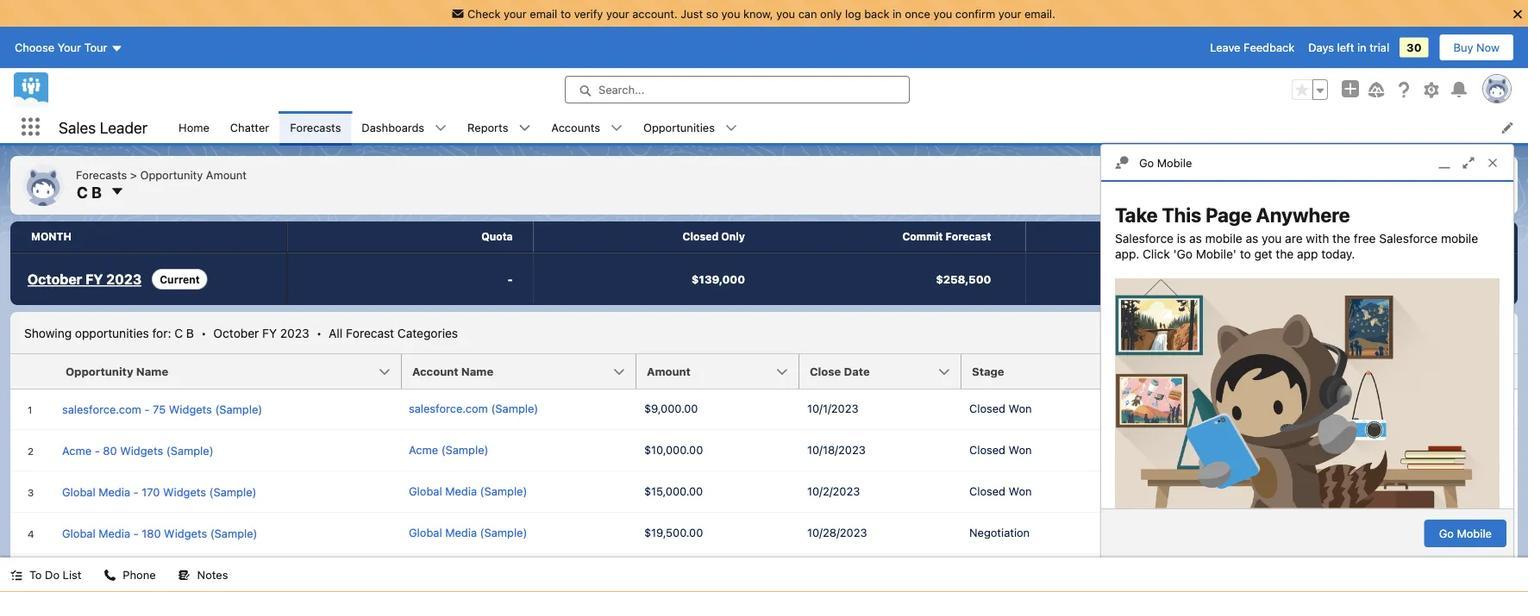 Task type: locate. For each thing, give the bounding box(es) containing it.
fy up "opportunity name" cell
[[262, 326, 277, 340]]

cell
[[1131, 513, 1245, 555], [1245, 513, 1376, 555], [402, 555, 637, 593], [637, 555, 800, 593], [800, 555, 962, 593], [962, 555, 1131, 593], [1131, 555, 1245, 593], [1245, 555, 1376, 593], [1376, 555, 1479, 593]]

1 vertical spatial b
[[186, 326, 194, 340]]

mobile right open
[[1441, 231, 1479, 246]]

1 vertical spatial 100%
[[1138, 445, 1167, 458]]

probability (%) button
[[1131, 355, 1245, 389]]

stage button
[[962, 355, 1131, 389]]

1 horizontal spatial 2023
[[280, 326, 309, 340]]

forecast category
[[1255, 365, 1358, 378]]

the down are
[[1276, 247, 1294, 261]]

grid containing opportunity name
[[10, 355, 1522, 593]]

0 vertical spatial in
[[893, 7, 902, 20]]

0 horizontal spatial go mobile
[[1139, 156, 1192, 169]]

$9,000.00
[[644, 402, 698, 415]]

go mobile
[[1139, 156, 1192, 169], [1439, 527, 1492, 540]]

you left can
[[777, 7, 795, 20]]

2023 left all
[[280, 326, 309, 340]]

to right email
[[561, 7, 571, 20]]

10/1/2023
[[807, 402, 859, 415]]

$258,500
[[936, 273, 991, 286], [1182, 273, 1238, 286]]

0 vertical spatial showing
[[1232, 170, 1276, 183]]

categories
[[398, 326, 458, 340]]

1 horizontal spatial your
[[606, 7, 629, 20]]

check your email to verify your account. just so you know, you can only log back in once you confirm your email.
[[468, 7, 1056, 20]]

you right once
[[934, 7, 953, 20]]

0 vertical spatial opportunity
[[140, 168, 203, 181]]

you up get
[[1262, 231, 1282, 246]]

you
[[722, 7, 740, 20], [777, 7, 795, 20], [934, 7, 953, 20], [1262, 231, 1282, 246]]

as right "is" on the right of page
[[1190, 231, 1202, 246]]

text default image down search...
[[611, 122, 623, 134]]

salesforce up click
[[1115, 231, 1174, 246]]

notes button
[[168, 558, 238, 593]]

3 won from the top
[[1009, 485, 1032, 498]]

0 horizontal spatial mobile
[[1206, 231, 1243, 246]]

1 horizontal spatial october
[[213, 326, 259, 340]]

opportunities link
[[633, 111, 725, 143]]

0 vertical spatial amount
[[206, 168, 247, 181]]

0 horizontal spatial go
[[1139, 156, 1154, 169]]

1 horizontal spatial amount
[[647, 365, 691, 378]]

• right the for:
[[201, 326, 207, 340]]

group
[[1292, 79, 1328, 100]]

1 vertical spatial forecasts
[[76, 168, 127, 181]]

1 horizontal spatial opportunity
[[140, 168, 203, 181]]

1 horizontal spatial in
[[1358, 41, 1367, 54]]

amount inside button
[[647, 365, 691, 378]]

notes
[[197, 569, 228, 582]]

1 horizontal spatial forecasts
[[290, 121, 341, 134]]

opportunity name cell
[[55, 355, 412, 390]]

name down the for:
[[136, 365, 168, 378]]

1 vertical spatial closed won
[[970, 443, 1032, 456]]

2023 up free
[[1361, 170, 1388, 183]]

forecasts for forecasts
[[290, 121, 341, 134]]

commit
[[903, 231, 943, 243]]

october fy 2023 up anywhere on the top of the page
[[1298, 170, 1388, 183]]

text default image left 'to'
[[10, 570, 22, 582]]

1 vertical spatial the
[[1276, 247, 1294, 261]]

0 vertical spatial c
[[77, 183, 88, 201]]

100% for 10/1/2023
[[1138, 403, 1167, 416]]

full
[[1426, 365, 1446, 378]]

2 horizontal spatial your
[[999, 7, 1022, 20]]

0 vertical spatial the
[[1333, 231, 1351, 246]]

1 as from the left
[[1190, 231, 1202, 246]]

mobile
[[1206, 231, 1243, 246], [1441, 231, 1479, 246]]

name for account name
[[461, 365, 494, 378]]

you right "so"
[[722, 7, 740, 20]]

choose your tour
[[15, 41, 107, 54]]

to left get
[[1240, 247, 1251, 261]]

1 vertical spatial 2023
[[106, 271, 142, 288]]

your left email.
[[999, 7, 1022, 20]]

0 vertical spatial 2023
[[1361, 170, 1388, 183]]

go
[[1139, 156, 1154, 169], [1439, 527, 1454, 540]]

closed won for 10/18/2023
[[970, 443, 1032, 456]]

open
[[1412, 231, 1439, 243]]

3 100% from the top
[[1138, 486, 1167, 499]]

30
[[1407, 41, 1422, 54]]

0 horizontal spatial opportunity
[[66, 365, 133, 378]]

showing up page at the right of the page
[[1232, 170, 1276, 183]]

0 horizontal spatial october fy 2023
[[28, 271, 142, 288]]

c right the for:
[[174, 326, 183, 340]]

b inside 'c b' button
[[91, 183, 102, 201]]

0 vertical spatial closed won
[[970, 402, 1032, 415]]

account name cell
[[402, 355, 647, 390]]

1 $258,500 button from the left
[[780, 254, 1026, 305]]

name right account
[[461, 365, 494, 378]]

status
[[24, 326, 458, 340]]

1 vertical spatial to
[[1240, 247, 1251, 261]]

october up anywhere on the top of the page
[[1298, 170, 1341, 183]]

accounts link
[[541, 111, 611, 143]]

forecast right commit
[[946, 231, 991, 243]]

$258,500 down mobile'
[[1182, 273, 1238, 286]]

owner full name cell
[[1376, 355, 1481, 390]]

2 horizontal spatial fy
[[1344, 170, 1357, 183]]

0 horizontal spatial c
[[77, 183, 88, 201]]

amount
[[206, 168, 247, 181], [647, 365, 691, 378]]

your right verify in the top of the page
[[606, 7, 629, 20]]

c down sales
[[77, 183, 88, 201]]

text default image inside reports list item
[[519, 122, 531, 134]]

october fy 2023 row
[[10, 253, 1518, 305]]

choose your tour button
[[14, 34, 124, 61]]

reports list item
[[457, 111, 541, 143]]

list
[[168, 111, 1528, 143]]

free
[[1354, 231, 1376, 246]]

opportunity right >
[[140, 168, 203, 181]]

1 closed won from the top
[[970, 402, 1032, 415]]

1 horizontal spatial go mobile
[[1439, 527, 1492, 540]]

your
[[58, 41, 81, 54]]

2 vertical spatial fy
[[262, 326, 277, 340]]

account
[[412, 365, 459, 378]]

0 vertical spatial october fy 2023
[[1298, 170, 1388, 183]]

text default image inside notes button
[[178, 570, 190, 582]]

1 vertical spatial won
[[1009, 443, 1032, 456]]

1 name from the left
[[136, 365, 168, 378]]

1 vertical spatial showing
[[24, 326, 72, 340]]

0 horizontal spatial b
[[91, 183, 102, 201]]

1 vertical spatial opportunity
[[66, 365, 133, 378]]

page
[[1206, 203, 1252, 226]]

2 vertical spatial 2023
[[280, 326, 309, 340]]

'go
[[1174, 247, 1193, 261]]

2 salesforce from the left
[[1379, 231, 1438, 246]]

0 vertical spatial mobile
[[1157, 156, 1192, 169]]

2 horizontal spatial name
[[1449, 365, 1481, 378]]

0 horizontal spatial forecasts
[[76, 168, 127, 181]]

name right full
[[1449, 365, 1481, 378]]

1 • from the left
[[201, 326, 207, 340]]

1 horizontal spatial •
[[316, 326, 322, 340]]

showing opportunities for: c b • october fy 2023 • all forecast categories
[[24, 326, 458, 340]]

text default image left phone
[[104, 570, 116, 582]]

showing for showing
[[1232, 170, 1276, 183]]

close date button
[[800, 355, 962, 389]]

text default image up open pipeline
[[1438, 172, 1450, 184]]

current
[[160, 273, 200, 286]]

2 $258,500 from the left
[[1182, 273, 1238, 286]]

0 horizontal spatial $258,500
[[936, 273, 991, 286]]

stage cell
[[962, 355, 1131, 390]]

1 mobile from the left
[[1206, 231, 1243, 246]]

fy
[[1344, 170, 1357, 183], [86, 271, 103, 288], [262, 326, 277, 340]]

1 vertical spatial c
[[174, 326, 183, 340]]

$258,500 button down "best"
[[1026, 254, 1272, 305]]

grid
[[10, 355, 1522, 593]]

2 horizontal spatial 2023
[[1361, 170, 1388, 183]]

fy up anywhere on the top of the page
[[1344, 170, 1357, 183]]

won for 10/1/2023
[[1009, 402, 1032, 415]]

as up get
[[1246, 231, 1259, 246]]

$19,500.00
[[644, 526, 703, 539]]

$139,000
[[692, 273, 745, 286]]

0 horizontal spatial •
[[201, 326, 207, 340]]

0 vertical spatial 100%
[[1138, 403, 1167, 416]]

0 vertical spatial go mobile
[[1139, 156, 1192, 169]]

0 horizontal spatial as
[[1190, 231, 1202, 246]]

b right the for:
[[186, 326, 194, 340]]

in
[[893, 7, 902, 20], [1358, 41, 1367, 54]]

1 vertical spatial october fy 2023
[[28, 271, 142, 288]]

0 horizontal spatial name
[[136, 365, 168, 378]]

forecast left category
[[1255, 365, 1304, 378]]

opportunity
[[140, 168, 203, 181], [66, 365, 133, 378]]

showing
[[1232, 170, 1276, 183], [24, 326, 72, 340]]

c inside button
[[77, 183, 88, 201]]

1 horizontal spatial as
[[1246, 231, 1259, 246]]

0 horizontal spatial to
[[561, 7, 571, 20]]

fy up opportunities
[[86, 271, 103, 288]]

2 won from the top
[[1009, 443, 1032, 456]]

date
[[844, 365, 870, 378]]

0 horizontal spatial your
[[504, 7, 527, 20]]

trial
[[1370, 41, 1390, 54]]

1 vertical spatial go
[[1439, 527, 1454, 540]]

october fy 2023 inside row
[[28, 271, 142, 288]]

0 horizontal spatial in
[[893, 7, 902, 20]]

october fy 2023
[[1298, 170, 1388, 183], [28, 271, 142, 288]]

choose
[[15, 41, 54, 54]]

forecast right all
[[346, 326, 394, 340]]

text default image
[[519, 122, 531, 134], [611, 122, 623, 134], [1438, 172, 1450, 184], [1457, 172, 1469, 184], [104, 570, 116, 582], [178, 570, 190, 582]]

1 your from the left
[[504, 7, 527, 20]]

3 closed won from the top
[[970, 485, 1032, 498]]

0 horizontal spatial october
[[28, 271, 82, 288]]

october down month
[[28, 271, 82, 288]]

mobile up mobile'
[[1206, 231, 1243, 246]]

2 vertical spatial 100%
[[1138, 486, 1167, 499]]

1 vertical spatial amount
[[647, 365, 691, 378]]

0 vertical spatial october
[[1298, 170, 1341, 183]]

is
[[1177, 231, 1186, 246]]

october inside button
[[1298, 170, 1341, 183]]

opportunity down opportunities
[[66, 365, 133, 378]]

october
[[1298, 170, 1341, 183], [28, 271, 82, 288], [213, 326, 259, 340]]

to
[[561, 7, 571, 20], [1240, 247, 1251, 261]]

0 horizontal spatial fy
[[86, 271, 103, 288]]

your left email
[[504, 7, 527, 20]]

2 vertical spatial won
[[1009, 485, 1032, 498]]

name
[[136, 365, 168, 378], [461, 365, 494, 378], [1449, 365, 1481, 378]]

showing up row number image at the bottom left of the page
[[24, 326, 72, 340]]

text default image
[[435, 122, 447, 134], [725, 122, 737, 134], [1398, 170, 1412, 184], [10, 570, 22, 582]]

forecasts up c b
[[76, 168, 127, 181]]

chatter link
[[220, 111, 280, 143]]

1 salesforce from the left
[[1115, 231, 1174, 246]]

fy inside 'october fy 2023' button
[[1344, 170, 1357, 183]]

text default image inside 'opportunities' list item
[[725, 122, 737, 134]]

home link
[[168, 111, 220, 143]]

1 horizontal spatial mobile
[[1457, 527, 1492, 540]]

probability (%) cell
[[1131, 355, 1245, 390]]

0 vertical spatial fy
[[1344, 170, 1357, 183]]

2023
[[1361, 170, 1388, 183], [106, 271, 142, 288], [280, 326, 309, 340]]

1 $258,500 from the left
[[936, 273, 991, 286]]

text default image inside 'october fy 2023' button
[[1398, 170, 1412, 184]]

0 vertical spatial forecasts
[[290, 121, 341, 134]]

1 horizontal spatial to
[[1240, 247, 1251, 261]]

october up "opportunity name" cell
[[213, 326, 259, 340]]

1 horizontal spatial name
[[461, 365, 494, 378]]

1 vertical spatial october
[[28, 271, 82, 288]]

reports
[[468, 121, 508, 134]]

closed won
[[970, 402, 1032, 415], [970, 443, 1032, 456], [970, 485, 1032, 498]]

3 your from the left
[[999, 7, 1022, 20]]

1 horizontal spatial mobile
[[1441, 231, 1479, 246]]

days left in trial
[[1309, 41, 1390, 54]]

$258,500 down commit forecast
[[936, 273, 991, 286]]

2023 up opportunities
[[106, 271, 142, 288]]

mobile
[[1157, 156, 1192, 169], [1457, 527, 1492, 540]]

b down sales leader on the left of the page
[[91, 183, 102, 201]]

in right back
[[893, 7, 902, 20]]

to do list button
[[0, 558, 92, 593]]

1 horizontal spatial showing
[[1232, 170, 1276, 183]]

open pipeline
[[1412, 231, 1484, 243]]

forecasts right chatter
[[290, 121, 341, 134]]

email.
[[1025, 7, 1056, 20]]

• left all
[[316, 326, 322, 340]]

2 name from the left
[[461, 365, 494, 378]]

$217,000 button
[[1272, 254, 1518, 305]]

text default image right reports
[[519, 122, 531, 134]]

1 vertical spatial fy
[[86, 271, 103, 288]]

2 vertical spatial closed won
[[970, 485, 1032, 498]]

check
[[468, 7, 501, 20]]

3 name from the left
[[1449, 365, 1481, 378]]

opportunity name
[[66, 365, 168, 378]]

can
[[798, 7, 817, 20]]

1 vertical spatial go mobile
[[1439, 527, 1492, 540]]

text default image up open
[[1398, 170, 1412, 184]]

0 vertical spatial b
[[91, 183, 102, 201]]

1 horizontal spatial b
[[186, 326, 194, 340]]

1 100% from the top
[[1138, 403, 1167, 416]]

1 horizontal spatial fy
[[262, 326, 277, 340]]

c b
[[77, 183, 102, 201]]

category
[[1307, 365, 1358, 378]]

1 horizontal spatial salesforce
[[1379, 231, 1438, 246]]

forecasts inside 'link'
[[290, 121, 341, 134]]

0 vertical spatial won
[[1009, 402, 1032, 415]]

1 won from the top
[[1009, 402, 1032, 415]]

0 horizontal spatial salesforce
[[1115, 231, 1174, 246]]

$258,500 button down commit
[[780, 254, 1026, 305]]

1 vertical spatial mobile
[[1457, 527, 1492, 540]]

1 horizontal spatial $258,500
[[1182, 273, 1238, 286]]

2 vertical spatial october
[[213, 326, 259, 340]]

phone
[[123, 569, 156, 582]]

2 $258,500 button from the left
[[1026, 254, 1272, 305]]

forecast inside "forecast category" "button"
[[1255, 365, 1304, 378]]

amount down chatter
[[206, 168, 247, 181]]

$217,000
[[1432, 273, 1484, 286]]

2 closed won from the top
[[970, 443, 1032, 456]]

text default image down the search... button
[[725, 122, 737, 134]]

2 horizontal spatial october
[[1298, 170, 1341, 183]]

text default image left notes
[[178, 570, 190, 582]]

the up today.
[[1333, 231, 1351, 246]]

1 horizontal spatial october fy 2023
[[1298, 170, 1388, 183]]

amount up "$9,000.00"
[[647, 365, 691, 378]]

salesforce up $217,000 button
[[1379, 231, 1438, 246]]

opportunities list item
[[633, 111, 748, 143]]

text default image left reports
[[435, 122, 447, 134]]

0 horizontal spatial showing
[[24, 326, 72, 340]]

2 100% from the top
[[1138, 445, 1167, 458]]

0 horizontal spatial 2023
[[106, 271, 142, 288]]

1 horizontal spatial c
[[174, 326, 183, 340]]

0 horizontal spatial the
[[1276, 247, 1294, 261]]

in right left
[[1358, 41, 1367, 54]]

2 mobile from the left
[[1441, 231, 1479, 246]]

october fy 2023 down month
[[28, 271, 142, 288]]



Task type: describe. For each thing, give the bounding box(es) containing it.
accounts
[[552, 121, 600, 134]]

0 vertical spatial to
[[561, 7, 571, 20]]

-
[[508, 273, 513, 286]]

10/18/2023
[[807, 443, 866, 456]]

2023 inside row
[[106, 271, 142, 288]]

search...
[[599, 83, 645, 96]]

text default image inside to do list button
[[10, 570, 22, 582]]

100% for 10/2/2023
[[1138, 486, 1167, 499]]

row number image
[[10, 355, 55, 389]]

amount button
[[637, 355, 800, 389]]

all
[[329, 326, 343, 340]]

leave
[[1210, 41, 1241, 54]]

now
[[1477, 41, 1500, 54]]

to
[[29, 569, 42, 582]]

you inside take this page anywhere salesforce is as mobile as you are with the free salesforce mobile app. click 'go mobile' to get the app today.
[[1262, 231, 1282, 246]]

text default image up "pipeline"
[[1457, 172, 1469, 184]]

account.
[[632, 7, 678, 20]]

close
[[810, 365, 841, 378]]

2 as from the left
[[1246, 231, 1259, 246]]

amount cell
[[637, 355, 810, 390]]

0 horizontal spatial amount
[[206, 168, 247, 181]]

2023 inside button
[[1361, 170, 1388, 183]]

opportunities
[[643, 121, 715, 134]]

forecasts for forecasts > opportunity amount
[[76, 168, 127, 181]]

go mobile dialog
[[1101, 144, 1515, 558]]

forecasts > opportunity amount
[[76, 168, 247, 181]]

sales leader
[[59, 118, 148, 137]]

for:
[[152, 326, 171, 340]]

2 • from the left
[[316, 326, 322, 340]]

back
[[864, 7, 890, 20]]

click
[[1143, 247, 1170, 261]]

fy inside the october fy 2023 row
[[86, 271, 103, 288]]

list containing home
[[168, 111, 1528, 143]]

tour
[[84, 41, 107, 54]]

c b button
[[76, 180, 130, 202]]

won for 10/18/2023
[[1009, 443, 1032, 456]]

forecasts link
[[280, 111, 351, 143]]

opportunities
[[75, 326, 149, 340]]

pipeline
[[1442, 231, 1484, 243]]

anywhere
[[1256, 203, 1350, 226]]

name for opportunity name
[[136, 365, 168, 378]]

best
[[1137, 231, 1161, 243]]

stage
[[972, 365, 1005, 378]]

month
[[31, 231, 71, 243]]

status containing showing opportunities for: c b
[[24, 326, 458, 340]]

sales
[[59, 118, 96, 137]]

owner full name
[[1386, 365, 1481, 378]]

account name button
[[402, 355, 637, 389]]

2 your from the left
[[606, 7, 629, 20]]

log
[[845, 7, 861, 20]]

opportunity inside opportunity name button
[[66, 365, 133, 378]]

closed won for 10/2/2023
[[970, 485, 1032, 498]]

october fy 2023 inside button
[[1298, 170, 1388, 183]]

just
[[681, 7, 703, 20]]

email
[[530, 7, 558, 20]]

close date cell
[[800, 355, 972, 390]]

to inside take this page anywhere salesforce is as mobile as you are with the free salesforce mobile app. click 'go mobile' to get the app today.
[[1240, 247, 1251, 261]]

dashboards link
[[351, 111, 435, 143]]

october fy 2023 button
[[1283, 163, 1427, 191]]

10/28/2023
[[807, 526, 867, 539]]

days
[[1309, 41, 1334, 54]]

dashboards list item
[[351, 111, 457, 143]]

1 horizontal spatial go
[[1439, 527, 1454, 540]]

search... button
[[565, 76, 910, 104]]

list
[[63, 569, 81, 582]]

this
[[1162, 203, 1202, 226]]

negotiation
[[970, 526, 1030, 539]]

opportunity name button
[[55, 355, 402, 389]]

today.
[[1322, 247, 1355, 261]]

buy now button
[[1439, 34, 1515, 61]]

app.
[[1115, 247, 1140, 261]]

0 vertical spatial go
[[1139, 156, 1154, 169]]

take this page anywhere salesforce is as mobile as you are with the free salesforce mobile app. click 'go mobile' to get the app today.
[[1115, 203, 1479, 261]]

$139,000 button
[[534, 254, 780, 305]]

best case forecast
[[1137, 231, 1238, 243]]

go mobile link
[[1425, 520, 1507, 548]]

>
[[130, 168, 137, 181]]

are
[[1285, 231, 1303, 246]]

october inside row
[[28, 271, 82, 288]]

to do list
[[29, 569, 81, 582]]

1 vertical spatial in
[[1358, 41, 1367, 54]]

buy
[[1454, 41, 1474, 54]]

get
[[1255, 247, 1273, 261]]

text default image inside accounts list item
[[611, 122, 623, 134]]

feedback
[[1244, 41, 1295, 54]]

phone button
[[93, 558, 166, 593]]

$10,000.00
[[644, 443, 703, 456]]

accounts list item
[[541, 111, 633, 143]]

0 horizontal spatial mobile
[[1157, 156, 1192, 169]]

closed won for 10/1/2023
[[970, 402, 1032, 415]]

app
[[1297, 247, 1318, 261]]

showing for showing opportunities for: c b • october fy 2023 • all forecast categories
[[24, 326, 72, 340]]

do
[[45, 569, 60, 582]]

home
[[179, 121, 209, 134]]

action image
[[1479, 355, 1522, 389]]

100% for 10/18/2023
[[1138, 445, 1167, 458]]

commit forecast
[[903, 231, 991, 243]]

action cell
[[1479, 355, 1522, 390]]

mobile'
[[1196, 247, 1237, 261]]

with
[[1306, 231, 1330, 246]]

probability
[[1141, 365, 1202, 378]]

won for 10/2/2023
[[1009, 485, 1032, 498]]

confirm
[[956, 7, 996, 20]]

forecast category cell
[[1245, 355, 1376, 390]]

owner full name button
[[1376, 355, 1481, 389]]

text default image inside dashboards list item
[[435, 122, 447, 134]]

text default image inside phone "button"
[[104, 570, 116, 582]]

reports link
[[457, 111, 519, 143]]

know,
[[744, 7, 773, 20]]

once
[[905, 7, 931, 20]]

take
[[1115, 203, 1158, 226]]

1 horizontal spatial the
[[1333, 231, 1351, 246]]

owner
[[1386, 365, 1423, 378]]

buy now
[[1454, 41, 1500, 54]]

row number cell
[[10, 355, 55, 390]]

forecast up mobile'
[[1192, 231, 1238, 243]]



Task type: vqa. For each thing, say whether or not it's contained in the screenshot.
the left a
no



